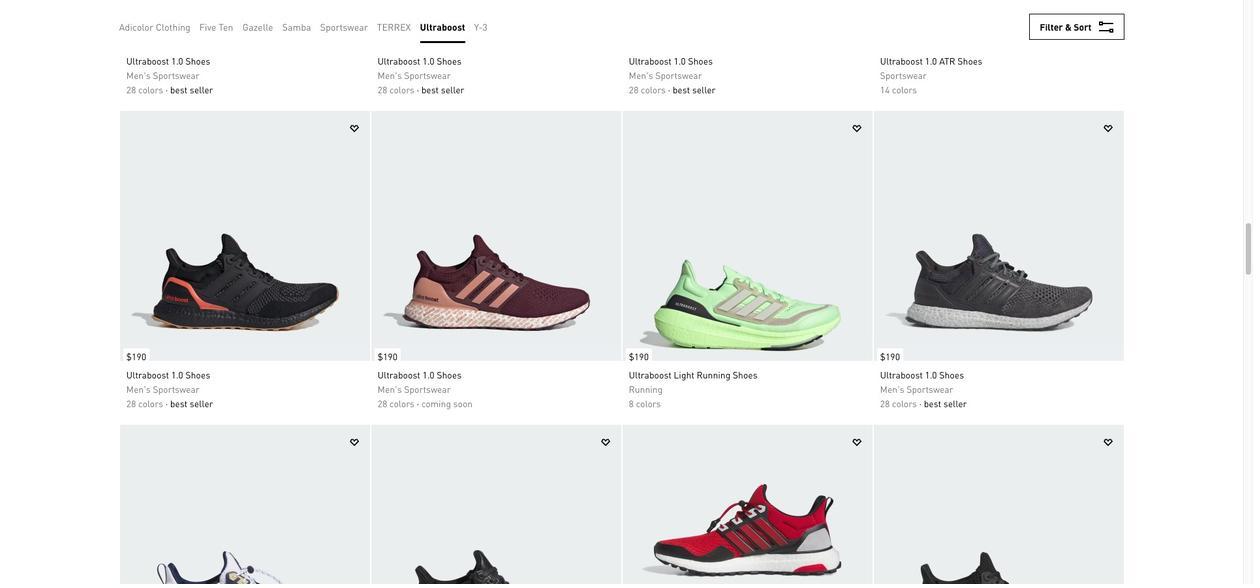 Task type: locate. For each thing, give the bounding box(es) containing it.
ten
[[219, 21, 233, 33]]

samba
[[282, 21, 311, 33]]

y-
[[474, 21, 483, 33]]

adicolor clothing
[[119, 21, 191, 33]]

ultraboost inside ultraboost 1.0 shoes men's sportswear 28 colors · coming soon
[[378, 369, 420, 380]]

1 $190 link from the left
[[120, 342, 149, 364]]

clothing
[[156, 21, 191, 33]]

men's
[[126, 69, 151, 81], [378, 69, 402, 81], [629, 69, 653, 81], [126, 383, 151, 395], [378, 383, 402, 395], [880, 383, 904, 395]]

ultraboost inside ultraboost light running shoes running 8 colors
[[629, 369, 672, 380]]

light
[[674, 369, 694, 380]]

men's sportswear burgundy ultraboost 1.0 shoes image
[[371, 111, 621, 361]]

sportswear inside ultraboost 1.0 shoes men's sportswear 28 colors · coming soon
[[404, 383, 451, 395]]

colors inside ultraboost 1.0 atr shoes sportswear 14 colors
[[892, 83, 917, 95]]

1 horizontal spatial running
[[697, 369, 731, 380]]

colors inside ultraboost 1.0 shoes men's sportswear 28 colors · coming soon
[[390, 397, 414, 409]]

28
[[126, 83, 136, 95], [378, 83, 387, 95], [629, 83, 639, 95], [126, 397, 136, 409], [378, 397, 387, 409], [880, 397, 890, 409]]

shoes inside ultraboost 1.0 atr shoes sportswear 14 colors
[[958, 55, 982, 66]]

2 $190 from the left
[[378, 350, 398, 362]]

list
[[119, 10, 496, 43]]

$190 for 1st $190 link from left
[[126, 350, 146, 362]]

terrex
[[377, 21, 411, 33]]

$190 for third $190 link from the left
[[629, 350, 649, 362]]

men's sportswear black ultraboost 1.0 shoes image
[[120, 0, 370, 47], [120, 111, 370, 361], [371, 425, 621, 584], [874, 425, 1124, 584]]

2 $190 link from the left
[[371, 342, 401, 364]]

8
[[629, 397, 634, 409]]

samba link
[[282, 20, 311, 34]]

colors
[[138, 83, 163, 95], [390, 83, 414, 95], [641, 83, 666, 95], [892, 83, 917, 95], [138, 397, 163, 409], [390, 397, 414, 409], [636, 397, 661, 409], [892, 397, 917, 409]]

3 $190 link from the left
[[622, 342, 652, 364]]

five ten link
[[199, 20, 233, 34]]

ultraboost 1.0 shoes men's sportswear 28 colors · coming soon
[[378, 369, 473, 409]]

filter & sort
[[1040, 21, 1092, 33]]

4 $190 link from the left
[[874, 342, 903, 364]]

men's sportswear blue ultraboost 1.0 shoes image
[[371, 0, 621, 47]]

0 horizontal spatial running
[[629, 383, 663, 395]]

· inside ultraboost 1.0 shoes men's sportswear 28 colors · coming soon
[[417, 397, 419, 409]]

1 vertical spatial running
[[629, 383, 663, 395]]

sportswear
[[320, 21, 368, 33], [153, 69, 199, 81], [404, 69, 451, 81], [655, 69, 702, 81], [880, 69, 927, 81], [153, 383, 199, 395], [404, 383, 451, 395], [907, 383, 953, 395]]

running green ultraboost light running shoes image
[[622, 111, 872, 361]]

colors inside ultraboost light running shoes running 8 colors
[[636, 397, 661, 409]]

1.0
[[171, 55, 183, 66], [423, 55, 435, 66], [674, 55, 686, 66], [925, 55, 937, 66], [171, 369, 183, 380], [423, 369, 435, 380], [925, 369, 937, 380]]

4 $190 from the left
[[880, 350, 900, 362]]

coming
[[421, 397, 451, 409]]

best
[[170, 83, 187, 95], [421, 83, 439, 95], [673, 83, 690, 95], [170, 397, 187, 409], [924, 397, 941, 409]]

y-3
[[474, 21, 488, 33]]

1.0 inside ultraboost 1.0 shoes men's sportswear 28 colors · coming soon
[[423, 369, 435, 380]]

five
[[199, 21, 216, 33]]

seller
[[190, 83, 213, 95], [441, 83, 464, 95], [692, 83, 716, 95], [190, 397, 213, 409], [944, 397, 967, 409]]

sort
[[1074, 21, 1092, 33]]

sportswear link
[[320, 20, 368, 34]]

1 $190 from the left
[[126, 350, 146, 362]]

$190
[[126, 350, 146, 362], [378, 350, 398, 362], [629, 350, 649, 362], [880, 350, 900, 362]]

gazelle link
[[242, 20, 273, 34]]

ultraboost 1.0 shoes men's sportswear 28 colors · best seller
[[126, 55, 213, 95], [378, 55, 464, 95], [629, 55, 716, 95], [126, 369, 213, 409], [880, 369, 967, 409]]

gazelle
[[242, 21, 273, 33]]

running
[[697, 369, 731, 380], [629, 383, 663, 395]]

·
[[165, 83, 168, 95], [417, 83, 419, 95], [668, 83, 670, 95], [165, 397, 168, 409], [417, 397, 419, 409], [919, 397, 922, 409]]

1.0 inside ultraboost 1.0 atr shoes sportswear 14 colors
[[925, 55, 937, 66]]

ultraboost
[[420, 21, 465, 33], [126, 55, 169, 66], [378, 55, 420, 66], [629, 55, 672, 66], [880, 55, 923, 66], [126, 369, 169, 380], [378, 369, 420, 380], [629, 369, 672, 380], [880, 369, 923, 380]]

running right light
[[697, 369, 731, 380]]

shoes
[[186, 55, 210, 66], [437, 55, 462, 66], [688, 55, 713, 66], [958, 55, 982, 66], [186, 369, 210, 380], [437, 369, 462, 380], [733, 369, 758, 380], [939, 369, 964, 380]]

3 $190 from the left
[[629, 350, 649, 362]]

ultraboost inside list
[[420, 21, 465, 33]]

$190 link
[[120, 342, 149, 364], [371, 342, 401, 364], [622, 342, 652, 364], [874, 342, 903, 364]]

filter
[[1040, 21, 1063, 33]]

ultraboost light running shoes running 8 colors
[[629, 369, 758, 409]]

running up 8
[[629, 383, 663, 395]]



Task type: vqa. For each thing, say whether or not it's contained in the screenshot.
second '$190' Link from right
yes



Task type: describe. For each thing, give the bounding box(es) containing it.
$190 for first $190 link from the right
[[880, 350, 900, 362]]

sportswear inside list
[[320, 21, 368, 33]]

men's inside ultraboost 1.0 shoes men's sportswear 28 colors · coming soon
[[378, 383, 402, 395]]

y-3 link
[[474, 20, 488, 34]]

sportswear beige ultraboost 1.0 atr shoes image
[[874, 0, 1124, 47]]

3
[[483, 21, 488, 33]]

14
[[880, 83, 890, 95]]

ultraboost inside ultraboost 1.0 atr shoes sportswear 14 colors
[[880, 55, 923, 66]]

sportswear white georgia tech ultraboost 1.0 shoes image
[[120, 425, 370, 584]]

soon
[[453, 397, 473, 409]]

$190 for third $190 link from right
[[378, 350, 398, 362]]

adicolor
[[119, 21, 153, 33]]

sportswear red nc state ultraboost 1.0 shoes image
[[622, 425, 872, 584]]

shoes inside ultraboost light running shoes running 8 colors
[[733, 369, 758, 380]]

&
[[1065, 21, 1072, 33]]

ultraboost 1.0 atr shoes sportswear 14 colors
[[880, 55, 982, 95]]

filter & sort button
[[1029, 14, 1124, 40]]

shoes inside ultraboost 1.0 shoes men's sportswear 28 colors · coming soon
[[437, 369, 462, 380]]

0 vertical spatial running
[[697, 369, 731, 380]]

terrex link
[[377, 20, 411, 34]]

men's sportswear grey ultraboost 1.0 shoes image
[[874, 111, 1124, 361]]

28 inside ultraboost 1.0 shoes men's sportswear 28 colors · coming soon
[[378, 397, 387, 409]]

atr
[[939, 55, 955, 66]]

adicolor clothing link
[[119, 20, 191, 34]]

ultraboost link
[[420, 20, 465, 34]]

five ten
[[199, 21, 233, 33]]

sportswear inside ultraboost 1.0 atr shoes sportswear 14 colors
[[880, 69, 927, 81]]

list containing adicolor clothing
[[119, 10, 496, 43]]



